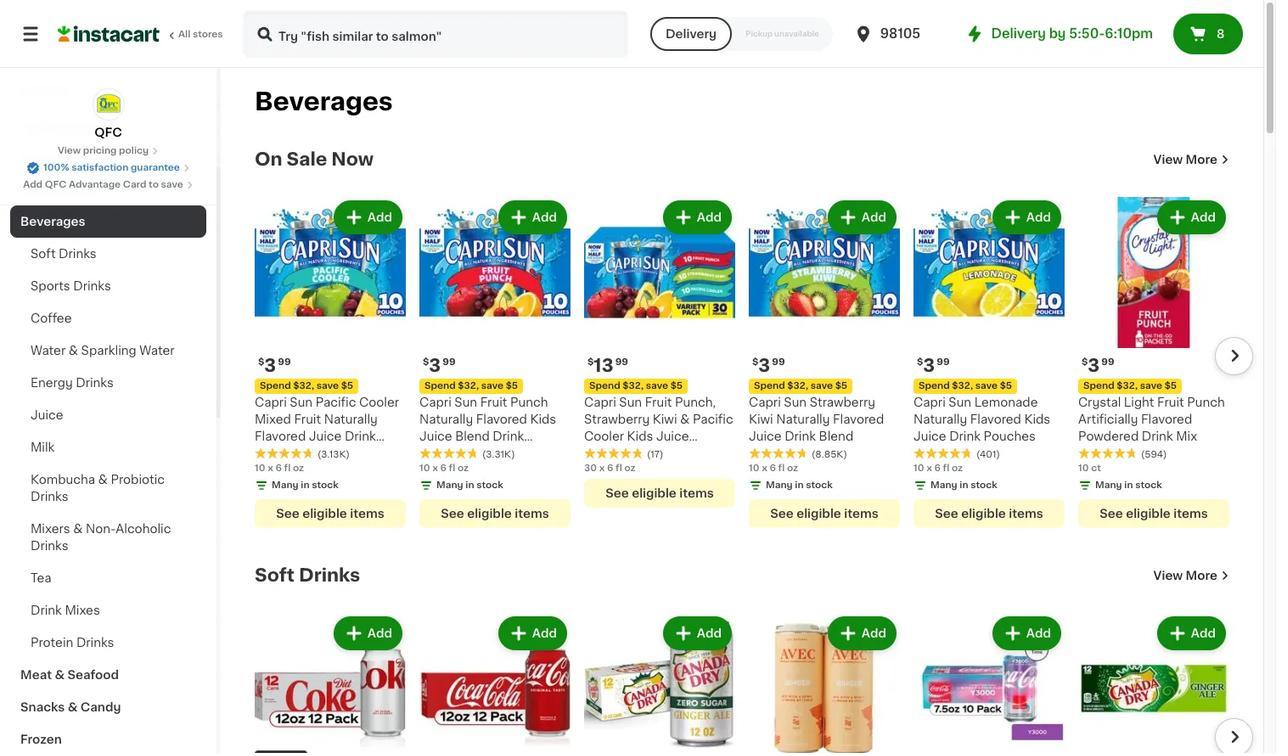 Task type: locate. For each thing, give the bounding box(es) containing it.
capri inside 'capri sun lemonade naturally flavored kids juice drink pouches'
[[914, 397, 946, 409]]

punch
[[511, 397, 548, 409], [1188, 397, 1226, 409]]

fruit inside capri sun pacific cooler mixed fruit naturally flavored juice drink blend
[[294, 414, 321, 426]]

4 99 from the left
[[772, 358, 785, 367]]

sun inside the capri sun fruit punch naturally flavored kids juice blend drink pouches
[[455, 397, 478, 409]]

capri inside capri sun fruit punch, strawberry kiwi & pacific cooler kids juice pouches variety pack
[[584, 397, 617, 409]]

1 horizontal spatial cooler
[[584, 431, 624, 443]]

see
[[606, 488, 629, 499], [276, 508, 300, 520], [441, 508, 464, 520], [771, 508, 794, 520], [936, 508, 959, 520], [1100, 508, 1124, 520]]

naturally inside capri sun strawberry kiwi naturally flavored juice drink blend
[[777, 414, 830, 426]]

beverages down dairy & eggs
[[20, 216, 85, 228]]

service type group
[[651, 17, 833, 51]]

98105 button
[[854, 10, 956, 58]]

pouches left (3.31k)
[[420, 448, 472, 460]]

0 horizontal spatial strawberry
[[584, 414, 650, 426]]

(3.31k)
[[482, 450, 515, 460]]

4 $ 3 99 from the left
[[917, 357, 950, 375]]

instacart logo image
[[58, 24, 160, 44]]

blend inside capri sun strawberry kiwi naturally flavored juice drink blend
[[819, 431, 854, 443]]

spend for capri sun fruit punch, strawberry kiwi & pacific cooler kids juice pouches variety pack
[[590, 381, 621, 391]]

3 up capri sun strawberry kiwi naturally flavored juice drink blend
[[759, 357, 771, 375]]

1 horizontal spatial pacific
[[693, 414, 734, 426]]

blend inside capri sun pacific cooler mixed fruit naturally flavored juice drink blend
[[255, 448, 289, 460]]

save up capri sun fruit punch, strawberry kiwi & pacific cooler kids juice pouches variety pack
[[646, 381, 669, 391]]

$5 up punch,
[[671, 381, 683, 391]]

see eligible items down the (17)
[[606, 488, 714, 499]]

many in stock down (8.85k)
[[766, 481, 833, 490]]

0 vertical spatial qfc
[[95, 127, 122, 138]]

2 6 from the left
[[440, 464, 447, 473]]

2 horizontal spatial kids
[[1025, 414, 1051, 426]]

stock for capri sun fruit punch naturally flavored kids juice blend drink pouches
[[477, 481, 504, 490]]

& left candy
[[68, 702, 78, 714]]

13
[[594, 357, 614, 375]]

10 ct
[[1079, 464, 1102, 473]]

5 10 from the left
[[1079, 464, 1089, 473]]

10 x 6 fl oz down mixed
[[255, 464, 304, 473]]

(17)
[[647, 450, 664, 460]]

10 down 'capri sun lemonade naturally flavored kids juice drink pouches'
[[914, 464, 925, 473]]

3 $32, from the left
[[623, 381, 644, 391]]

kiwi inside capri sun fruit punch, strawberry kiwi & pacific cooler kids juice pouches variety pack
[[653, 414, 678, 426]]

view more for on sale now
[[1154, 154, 1218, 166]]

3 99 from the left
[[616, 358, 629, 367]]

spend $32, save $5 for crystal light fruit punch artificially flavored powdered drink mix
[[1084, 381, 1177, 391]]

fruit inside crystal light fruit punch artificially flavored powdered drink mix
[[1158, 397, 1185, 409]]

oz down the capri sun fruit punch naturally flavored kids juice blend drink pouches
[[458, 464, 469, 473]]

6 for blend
[[276, 464, 282, 473]]

fl right 30
[[616, 464, 622, 473]]

flavored down the lemonade
[[971, 414, 1022, 426]]

3 spend $32, save $5 from the left
[[590, 381, 683, 391]]

eligible for capri sun pacific cooler mixed fruit naturally flavored juice drink blend
[[303, 508, 347, 520]]

thanksgiving link
[[10, 109, 206, 141]]

5 spend $32, save $5 from the left
[[919, 381, 1013, 391]]

delivery by 5:50-6:10pm
[[992, 27, 1154, 40]]

1 vertical spatial pacific
[[693, 414, 734, 426]]

stock for crystal light fruit punch artificially flavored powdered drink mix
[[1136, 481, 1163, 490]]

delivery
[[992, 27, 1047, 40], [666, 28, 717, 40]]

sun for pouches
[[455, 397, 478, 409]]

None search field
[[243, 10, 629, 58]]

99 for capri sun lemonade naturally flavored kids juice drink pouches
[[937, 358, 950, 367]]

mixers & non-alcoholic drinks link
[[10, 513, 206, 562]]

6 $32, from the left
[[1117, 381, 1138, 391]]

kids inside the capri sun fruit punch naturally flavored kids juice blend drink pouches
[[531, 414, 557, 426]]

0 horizontal spatial beverages
[[20, 216, 85, 228]]

$ inside $ 13 99
[[588, 358, 594, 367]]

spend inside product group
[[590, 381, 621, 391]]

delivery inside delivery button
[[666, 28, 717, 40]]

spend $32, save $5 up light
[[1084, 381, 1177, 391]]

2 naturally from the left
[[420, 414, 473, 426]]

6 for juice
[[607, 464, 614, 473]]

0 vertical spatial view more
[[1154, 154, 1218, 166]]

& down the milk link
[[98, 474, 108, 486]]

see eligible items down (8.85k)
[[771, 508, 879, 520]]

& for eggs
[[56, 183, 66, 195]]

see eligible items for capri sun fruit punch, strawberry kiwi & pacific cooler kids juice pouches variety pack
[[606, 488, 714, 499]]

3 oz from the left
[[625, 464, 636, 473]]

3 capri from the left
[[584, 397, 617, 409]]

6 down capri sun strawberry kiwi naturally flavored juice drink blend
[[770, 464, 776, 473]]

produce
[[20, 151, 72, 163]]

juice
[[31, 409, 63, 421], [309, 431, 342, 443], [420, 431, 452, 443], [657, 431, 689, 443], [749, 431, 782, 443], [914, 431, 947, 443]]

fruit inside capri sun fruit punch, strawberry kiwi & pacific cooler kids juice pouches variety pack
[[645, 397, 672, 409]]

fl down capri sun strawberry kiwi naturally flavored juice drink blend
[[779, 464, 785, 473]]

items for capri sun fruit punch, strawberry kiwi & pacific cooler kids juice pouches variety pack
[[680, 488, 714, 499]]

3 $ 3 99 from the left
[[753, 357, 785, 375]]

4 capri from the left
[[749, 397, 781, 409]]

& down punch,
[[681, 414, 690, 426]]

many for capri sun fruit punch naturally flavored kids juice blend drink pouches
[[437, 481, 464, 490]]

5 $ from the left
[[917, 358, 924, 367]]

4 spend from the left
[[754, 381, 785, 391]]

kombucha & probiotic drinks
[[31, 474, 165, 503]]

see eligible items button down (401)
[[914, 499, 1065, 528]]

drinks inside "mixers & non-alcoholic drinks"
[[31, 540, 68, 552]]

save up capri sun pacific cooler mixed fruit naturally flavored juice drink blend
[[317, 381, 339, 391]]

strawberry inside capri sun strawberry kiwi naturally flavored juice drink blend
[[810, 397, 876, 409]]

6 inside product group
[[607, 464, 614, 473]]

1 vertical spatial beverages
[[20, 216, 85, 228]]

1 in from the left
[[301, 481, 310, 490]]

2 stock from the left
[[477, 481, 504, 490]]

6 down 'capri sun lemonade naturally flavored kids juice drink pouches'
[[935, 464, 941, 473]]

1 horizontal spatial kiwi
[[749, 414, 774, 426]]

water down coffee
[[31, 345, 66, 357]]

fl down the capri sun fruit punch naturally flavored kids juice blend drink pouches
[[449, 464, 456, 473]]

1 vertical spatial soft
[[255, 567, 295, 584]]

0 horizontal spatial punch
[[511, 397, 548, 409]]

kids
[[531, 414, 557, 426], [1025, 414, 1051, 426], [627, 431, 654, 443]]

1 10 from the left
[[255, 464, 265, 473]]

1 punch from the left
[[511, 397, 548, 409]]

5 oz from the left
[[952, 464, 963, 473]]

1 $5 from the left
[[341, 381, 354, 391]]

2 $32, from the left
[[458, 381, 479, 391]]

in down 'capri sun lemonade naturally flavored kids juice drink pouches'
[[960, 481, 969, 490]]

0 vertical spatial soft drinks
[[31, 248, 97, 260]]

$ 3 99 up capri sun strawberry kiwi naturally flavored juice drink blend
[[753, 357, 785, 375]]

3 for capri sun fruit punch naturally flavored kids juice blend drink pouches
[[429, 357, 441, 375]]

0 horizontal spatial delivery
[[666, 28, 717, 40]]

4 oz from the left
[[787, 464, 799, 473]]

many in stock
[[272, 481, 339, 490], [437, 481, 504, 490], [766, 481, 833, 490], [931, 481, 998, 490], [1096, 481, 1163, 490]]

0 vertical spatial view more link
[[1154, 151, 1230, 168]]

alcoholic
[[116, 523, 171, 535]]

sun for juice
[[620, 397, 642, 409]]

$32, down $ 13 99 on the top
[[623, 381, 644, 391]]

$5 for crystal light fruit punch artificially flavored powdered drink mix
[[1165, 381, 1177, 391]]

1 vertical spatial more
[[1186, 570, 1218, 582]]

0 vertical spatial cooler
[[359, 397, 399, 409]]

on sale now
[[255, 150, 374, 168]]

pouches up 30 x 6 fl oz
[[584, 448, 637, 460]]

1 vertical spatial item carousel region
[[231, 607, 1254, 753]]

in for capri sun lemonade naturally flavored kids juice drink pouches
[[960, 481, 969, 490]]

5 many from the left
[[1096, 481, 1123, 490]]

$32, up capri sun strawberry kiwi naturally flavored juice drink blend
[[788, 381, 809, 391]]

save up capri sun strawberry kiwi naturally flavored juice drink blend
[[811, 381, 833, 391]]

delivery by 5:50-6:10pm link
[[965, 24, 1154, 44]]

2 $5 from the left
[[506, 381, 518, 391]]

items for capri sun fruit punch naturally flavored kids juice blend drink pouches
[[515, 508, 549, 520]]

fruit inside the capri sun fruit punch naturally flavored kids juice blend drink pouches
[[481, 397, 508, 409]]

4 sun from the left
[[784, 397, 807, 409]]

juice inside capri sun strawberry kiwi naturally flavored juice drink blend
[[749, 431, 782, 443]]

see for capri sun pacific cooler mixed fruit naturally flavored juice drink blend
[[276, 508, 300, 520]]

1 spend $32, save $5 from the left
[[260, 381, 354, 391]]

1 vertical spatial qfc
[[45, 180, 67, 189]]

$ for capri sun fruit punch naturally flavored kids juice blend drink pouches
[[423, 358, 429, 367]]

coffee
[[31, 313, 72, 324]]

2 99 from the left
[[443, 358, 456, 367]]

2 more from the top
[[1186, 570, 1218, 582]]

stock down (594)
[[1136, 481, 1163, 490]]

x right 30
[[599, 464, 605, 473]]

5 in from the left
[[1125, 481, 1134, 490]]

strawberry inside capri sun fruit punch, strawberry kiwi & pacific cooler kids juice pouches variety pack
[[584, 414, 650, 426]]

spend $32, save $5 up 'capri sun lemonade naturally flavored kids juice drink pouches'
[[919, 381, 1013, 391]]

2 view more from the top
[[1154, 570, 1218, 582]]

2 $ 3 99 from the left
[[423, 357, 456, 375]]

strawberry up 30 x 6 fl oz
[[584, 414, 650, 426]]

4 $ from the left
[[753, 358, 759, 367]]

1 capri from the left
[[255, 397, 287, 409]]

5 capri from the left
[[914, 397, 946, 409]]

fl for juice
[[616, 464, 622, 473]]

1 many from the left
[[272, 481, 299, 490]]

see eligible items button down (3.31k)
[[420, 499, 571, 528]]

fruit right light
[[1158, 397, 1185, 409]]

$5
[[341, 381, 354, 391], [506, 381, 518, 391], [671, 381, 683, 391], [836, 381, 848, 391], [1000, 381, 1013, 391], [1165, 381, 1177, 391]]

water right sparkling
[[140, 345, 175, 357]]

3 in from the left
[[795, 481, 804, 490]]

eligible for capri sun fruit punch naturally flavored kids juice blend drink pouches
[[467, 508, 512, 520]]

2 oz from the left
[[458, 464, 469, 473]]

1 spend from the left
[[260, 381, 291, 391]]

0 horizontal spatial water
[[31, 345, 66, 357]]

capri inside the capri sun fruit punch naturally flavored kids juice blend drink pouches
[[420, 397, 452, 409]]

$32, up light
[[1117, 381, 1138, 391]]

mixers
[[31, 523, 70, 535]]

stock for capri sun lemonade naturally flavored kids juice drink pouches
[[971, 481, 998, 490]]

& down 100%
[[56, 183, 66, 195]]

many in stock for capri sun lemonade naturally flavored kids juice drink pouches
[[931, 481, 998, 490]]

4 stock from the left
[[971, 481, 998, 490]]

5 3 from the left
[[1088, 357, 1100, 375]]

2 sun from the left
[[455, 397, 478, 409]]

3 for crystal light fruit punch artificially flavored powdered drink mix
[[1088, 357, 1100, 375]]

0 horizontal spatial kiwi
[[653, 414, 678, 426]]

juice inside the capri sun fruit punch naturally flavored kids juice blend drink pouches
[[420, 431, 452, 443]]

mixes
[[65, 605, 100, 617]]

5 sun from the left
[[949, 397, 972, 409]]

beverages
[[255, 89, 393, 114], [20, 216, 85, 228]]

2 horizontal spatial blend
[[819, 431, 854, 443]]

sparkling
[[81, 345, 137, 357]]

4 many from the left
[[931, 481, 958, 490]]

$ 3 99
[[258, 357, 291, 375], [423, 357, 456, 375], [753, 357, 785, 375], [917, 357, 950, 375], [1082, 357, 1115, 375]]

many down capri sun strawberry kiwi naturally flavored juice drink blend
[[766, 481, 793, 490]]

6 down mixed
[[276, 464, 282, 473]]

2 kiwi from the left
[[749, 414, 774, 426]]

3 naturally from the left
[[777, 414, 830, 426]]

punch up (3.31k)
[[511, 397, 548, 409]]

1 horizontal spatial kids
[[627, 431, 654, 443]]

$5 up crystal light fruit punch artificially flavored powdered drink mix
[[1165, 381, 1177, 391]]

1 vertical spatial view more link
[[1154, 567, 1230, 584]]

2 punch from the left
[[1188, 397, 1226, 409]]

99 up the crystal
[[1102, 358, 1115, 367]]

4 many in stock from the left
[[931, 481, 998, 490]]

1 6 from the left
[[276, 464, 282, 473]]

flavored for capri sun strawberry kiwi naturally flavored juice drink blend
[[833, 414, 884, 426]]

see eligible items button for capri sun strawberry kiwi naturally flavored juice drink blend
[[749, 499, 900, 528]]

2 item carousel region from the top
[[231, 607, 1254, 753]]

0 vertical spatial more
[[1186, 154, 1218, 166]]

flavored up (3.31k)
[[476, 414, 527, 426]]

sun inside capri sun strawberry kiwi naturally flavored juice drink blend
[[784, 397, 807, 409]]

5 $32, from the left
[[953, 381, 974, 391]]

1 horizontal spatial pouches
[[584, 448, 637, 460]]

10 for capri sun pacific cooler mixed fruit naturally flavored juice drink blend
[[255, 464, 265, 473]]

0 horizontal spatial kids
[[531, 414, 557, 426]]

kombucha
[[31, 474, 95, 486]]

99 for crystal light fruit punch artificially flavored powdered drink mix
[[1102, 358, 1115, 367]]

2 x from the left
[[433, 464, 438, 473]]

4 $32, from the left
[[788, 381, 809, 391]]

save inside add qfc advantage card to save link
[[161, 180, 183, 189]]

see for capri sun lemonade naturally flavored kids juice drink pouches
[[936, 508, 959, 520]]

many in stock for capri sun fruit punch naturally flavored kids juice blend drink pouches
[[437, 481, 504, 490]]

6 for pouches
[[440, 464, 447, 473]]

sun inside capri sun pacific cooler mixed fruit naturally flavored juice drink blend
[[290, 397, 313, 409]]

items for capri sun lemonade naturally flavored kids juice drink pouches
[[1009, 508, 1044, 520]]

1 horizontal spatial delivery
[[992, 27, 1047, 40]]

10 x 6 fl oz down the capri sun fruit punch naturally flavored kids juice blend drink pouches
[[420, 464, 469, 473]]

$5 for capri sun lemonade naturally flavored kids juice drink pouches
[[1000, 381, 1013, 391]]

capri sun lemonade naturally flavored kids juice drink pouches
[[914, 397, 1051, 443]]

delivery inside delivery by 5:50-6:10pm link
[[992, 27, 1047, 40]]

sun
[[290, 397, 313, 409], [455, 397, 478, 409], [620, 397, 642, 409], [784, 397, 807, 409], [949, 397, 972, 409]]

snacks
[[20, 702, 65, 714]]

0 horizontal spatial pouches
[[420, 448, 472, 460]]

drink up (3.31k)
[[493, 431, 524, 443]]

x down capri sun strawberry kiwi naturally flavored juice drink blend
[[762, 464, 768, 473]]

add
[[23, 180, 43, 189], [368, 212, 392, 223], [532, 212, 557, 223], [697, 212, 722, 223], [862, 212, 887, 223], [1027, 212, 1052, 223], [1192, 212, 1216, 223], [368, 628, 392, 640], [532, 628, 557, 640], [697, 628, 722, 640], [862, 628, 887, 640], [1027, 628, 1052, 640], [1192, 628, 1216, 640]]

1 horizontal spatial strawberry
[[810, 397, 876, 409]]

punch inside crystal light fruit punch artificially flavored powdered drink mix
[[1188, 397, 1226, 409]]

4 spend $32, save $5 from the left
[[754, 381, 848, 391]]

4 $5 from the left
[[836, 381, 848, 391]]

99 up capri sun strawberry kiwi naturally flavored juice drink blend
[[772, 358, 785, 367]]

product group
[[255, 197, 406, 528], [420, 197, 571, 528], [584, 197, 736, 508], [749, 197, 900, 528], [914, 197, 1065, 528], [1079, 197, 1230, 528], [255, 613, 406, 753], [420, 613, 571, 753], [584, 613, 736, 753], [749, 613, 900, 753], [914, 613, 1065, 753], [1079, 613, 1230, 753]]

0 vertical spatial item carousel region
[[231, 190, 1254, 539]]

1 $32, from the left
[[293, 381, 314, 391]]

eligible down (3.13k)
[[303, 508, 347, 520]]

1 horizontal spatial soft drinks
[[255, 567, 360, 584]]

pouches inside capri sun fruit punch, strawberry kiwi & pacific cooler kids juice pouches variety pack
[[584, 448, 637, 460]]

eligible down the (17)
[[632, 488, 677, 499]]

protein drinks
[[31, 637, 114, 649]]

1 naturally from the left
[[324, 414, 378, 426]]

1 vertical spatial view more
[[1154, 570, 1218, 582]]

4 naturally from the left
[[914, 414, 968, 426]]

soft drinks
[[31, 248, 97, 260], [255, 567, 360, 584]]

drink mixes
[[31, 605, 100, 617]]

flavored inside capri sun strawberry kiwi naturally flavored juice drink blend
[[833, 414, 884, 426]]

pacific
[[316, 397, 356, 409], [693, 414, 734, 426]]

2 many from the left
[[437, 481, 464, 490]]

& inside capri sun fruit punch, strawberry kiwi & pacific cooler kids juice pouches variety pack
[[681, 414, 690, 426]]

1 vertical spatial soft drinks link
[[255, 566, 360, 586]]

many in stock for crystal light fruit punch artificially flavored powdered drink mix
[[1096, 481, 1163, 490]]

3 $ from the left
[[588, 358, 594, 367]]

3 6 from the left
[[607, 464, 614, 473]]

save for crystal light fruit punch artificially flavored powdered drink mix
[[1141, 381, 1163, 391]]

in down the capri sun fruit punch naturally flavored kids juice blend drink pouches
[[466, 481, 475, 490]]

& inside "link"
[[69, 345, 78, 357]]

5 fl from the left
[[943, 464, 950, 473]]

1 horizontal spatial qfc
[[95, 127, 122, 138]]

punch for crystal light fruit punch artificially flavored powdered drink mix
[[1188, 397, 1226, 409]]

1 x from the left
[[268, 464, 273, 473]]

thanksgiving
[[20, 119, 102, 131]]

frozen link
[[10, 724, 206, 753]]

0 horizontal spatial cooler
[[359, 397, 399, 409]]

1 sun from the left
[[290, 397, 313, 409]]

stock down (3.31k)
[[477, 481, 504, 490]]

capri sun strawberry kiwi naturally flavored juice drink blend
[[749, 397, 884, 443]]

add button
[[335, 202, 401, 233], [500, 202, 566, 233], [665, 202, 731, 233], [830, 202, 895, 233], [995, 202, 1060, 233], [1159, 202, 1225, 233], [335, 618, 401, 649], [500, 618, 566, 649], [665, 618, 731, 649], [830, 618, 895, 649], [995, 618, 1060, 649], [1159, 618, 1225, 649]]

0 horizontal spatial pacific
[[316, 397, 356, 409]]

1 vertical spatial strawberry
[[584, 414, 650, 426]]

drinks
[[59, 248, 97, 260], [73, 280, 111, 292], [76, 377, 114, 389], [31, 491, 68, 503], [31, 540, 68, 552], [299, 567, 360, 584], [76, 637, 114, 649]]

$
[[258, 358, 264, 367], [423, 358, 429, 367], [588, 358, 594, 367], [753, 358, 759, 367], [917, 358, 924, 367], [1082, 358, 1088, 367]]

2 10 x 6 fl oz from the left
[[420, 464, 469, 473]]

oz right 30
[[625, 464, 636, 473]]

save for capri sun strawberry kiwi naturally flavored juice drink blend
[[811, 381, 833, 391]]

$ 3 99 up 'capri sun lemonade naturally flavored kids juice drink pouches'
[[917, 357, 950, 375]]

flavored inside crystal light fruit punch artificially flavored powdered drink mix
[[1142, 414, 1193, 426]]

& left the non-
[[73, 523, 83, 535]]

drink
[[345, 431, 376, 443], [493, 431, 524, 443], [785, 431, 816, 443], [950, 431, 981, 443], [1142, 431, 1174, 443], [31, 605, 62, 617]]

capri sun fruit punch naturally flavored kids juice blend drink pouches
[[420, 397, 557, 460]]

& inside kombucha & probiotic drinks
[[98, 474, 108, 486]]

x down 'capri sun lemonade naturally flavored kids juice drink pouches'
[[927, 464, 933, 473]]

energy drinks
[[31, 377, 114, 389]]

1 99 from the left
[[278, 358, 291, 367]]

qfc up view pricing policy link
[[95, 127, 122, 138]]

oz inside product group
[[625, 464, 636, 473]]

item carousel region containing add
[[231, 607, 1254, 753]]

5 $5 from the left
[[1000, 381, 1013, 391]]

1 view more link from the top
[[1154, 151, 1230, 168]]

spend $32, save $5 for capri sun strawberry kiwi naturally flavored juice drink blend
[[754, 381, 848, 391]]

many in stock down (3.31k)
[[437, 481, 504, 490]]

5 many in stock from the left
[[1096, 481, 1163, 490]]

3 up the crystal
[[1088, 357, 1100, 375]]

juice inside 'capri sun lemonade naturally flavored kids juice drink pouches'
[[914, 431, 947, 443]]

see eligible items down (3.31k)
[[441, 508, 549, 520]]

kids inside 'capri sun lemonade naturally flavored kids juice drink pouches'
[[1025, 414, 1051, 426]]

2 horizontal spatial pouches
[[984, 431, 1036, 443]]

2 spend from the left
[[425, 381, 456, 391]]

$ for capri sun fruit punch, strawberry kiwi & pacific cooler kids juice pouches variety pack
[[588, 358, 594, 367]]

save up the capri sun fruit punch naturally flavored kids juice blend drink pouches
[[481, 381, 504, 391]]

$5 up capri sun pacific cooler mixed fruit naturally flavored juice drink blend
[[341, 381, 354, 391]]

item carousel region
[[231, 190, 1254, 539], [231, 607, 1254, 753]]

& for probiotic
[[98, 474, 108, 486]]

1 horizontal spatial punch
[[1188, 397, 1226, 409]]

oz for juice
[[625, 464, 636, 473]]

save up light
[[1141, 381, 1163, 391]]

6 spend $32, save $5 from the left
[[1084, 381, 1177, 391]]

1 horizontal spatial water
[[140, 345, 175, 357]]

mixed
[[255, 414, 291, 426]]

blend inside the capri sun fruit punch naturally flavored kids juice blend drink pouches
[[455, 431, 490, 443]]

blend up (8.85k)
[[819, 431, 854, 443]]

fl down mixed
[[284, 464, 291, 473]]

$32, for capri sun strawberry kiwi naturally flavored juice drink blend
[[788, 381, 809, 391]]

see eligible items inside product group
[[606, 488, 714, 499]]

$32, for capri sun lemonade naturally flavored kids juice drink pouches
[[953, 381, 974, 391]]

eligible
[[632, 488, 677, 499], [303, 508, 347, 520], [467, 508, 512, 520], [797, 508, 842, 520], [962, 508, 1006, 520], [1127, 508, 1171, 520]]

in for capri sun pacific cooler mixed fruit naturally flavored juice drink blend
[[301, 481, 310, 490]]

10 x 6 fl oz
[[255, 464, 304, 473], [420, 464, 469, 473], [749, 464, 799, 473], [914, 464, 963, 473]]

view for on sale now
[[1154, 154, 1183, 166]]

& for candy
[[68, 702, 78, 714]]

cooler inside capri sun pacific cooler mixed fruit naturally flavored juice drink blend
[[359, 397, 399, 409]]

10 x 6 fl oz for capri sun lemonade naturally flavored kids juice drink pouches
[[914, 464, 963, 473]]

6 spend from the left
[[1084, 381, 1115, 391]]

produce link
[[10, 141, 206, 173]]

capri inside capri sun pacific cooler mixed fruit naturally flavored juice drink blend
[[255, 397, 287, 409]]

0 horizontal spatial soft drinks link
[[10, 238, 206, 270]]

punch up mix at right
[[1188, 397, 1226, 409]]

10 down the capri sun fruit punch naturally flavored kids juice blend drink pouches
[[420, 464, 430, 473]]

add qfc advantage card to save
[[23, 180, 183, 189]]

$32, up the capri sun fruit punch naturally flavored kids juice blend drink pouches
[[458, 381, 479, 391]]

pouches inside 'capri sun lemonade naturally flavored kids juice drink pouches'
[[984, 431, 1036, 443]]

5 $ 3 99 from the left
[[1082, 357, 1115, 375]]

protein drinks link
[[10, 627, 206, 659]]

spend $32, save $5 for capri sun lemonade naturally flavored kids juice drink pouches
[[919, 381, 1013, 391]]

10 down capri sun strawberry kiwi naturally flavored juice drink blend
[[749, 464, 760, 473]]

3 up the capri sun fruit punch naturally flavored kids juice blend drink pouches
[[429, 357, 441, 375]]

eligible down (3.31k)
[[467, 508, 512, 520]]

flavored inside the capri sun fruit punch naturally flavored kids juice blend drink pouches
[[476, 414, 527, 426]]

1 horizontal spatial blend
[[455, 431, 490, 443]]

3 3 from the left
[[759, 357, 771, 375]]

3 stock from the left
[[806, 481, 833, 490]]

0 vertical spatial pacific
[[316, 397, 356, 409]]

1 more from the top
[[1186, 154, 1218, 166]]

6:10pm
[[1105, 27, 1154, 40]]

see for crystal light fruit punch artificially flavored powdered drink mix
[[1100, 508, 1124, 520]]

x for capri sun pacific cooler mixed fruit naturally flavored juice drink blend
[[268, 464, 273, 473]]

4 6 from the left
[[770, 464, 776, 473]]

seafood
[[68, 669, 119, 681]]

3 x from the left
[[599, 464, 605, 473]]

variety
[[640, 448, 681, 460]]

delivery button
[[651, 17, 732, 51]]

soft drinks link
[[10, 238, 206, 270], [255, 566, 360, 586]]

eligible for capri sun fruit punch, strawberry kiwi & pacific cooler kids juice pouches variety pack
[[632, 488, 677, 499]]

& right meat
[[55, 669, 65, 681]]

99 up 'capri sun lemonade naturally flavored kids juice drink pouches'
[[937, 358, 950, 367]]

items for crystal light fruit punch artificially flavored powdered drink mix
[[1174, 508, 1209, 520]]

5 spend from the left
[[919, 381, 950, 391]]

sun inside capri sun fruit punch, strawberry kiwi & pacific cooler kids juice pouches variety pack
[[620, 397, 642, 409]]

capri inside capri sun strawberry kiwi naturally flavored juice drink blend
[[749, 397, 781, 409]]

0 vertical spatial strawberry
[[810, 397, 876, 409]]

drink inside 'capri sun lemonade naturally flavored kids juice drink pouches'
[[950, 431, 981, 443]]

spend for capri sun strawberry kiwi naturally flavored juice drink blend
[[754, 381, 785, 391]]

eligible down (8.85k)
[[797, 508, 842, 520]]

many for capri sun pacific cooler mixed fruit naturally flavored juice drink blend
[[272, 481, 299, 490]]

many down ct
[[1096, 481, 1123, 490]]

items
[[680, 488, 714, 499], [350, 508, 385, 520], [515, 508, 549, 520], [845, 508, 879, 520], [1009, 508, 1044, 520], [1174, 508, 1209, 520]]

4 10 from the left
[[914, 464, 925, 473]]

item carousel region containing 3
[[231, 190, 1254, 539]]

delivery for delivery
[[666, 28, 717, 40]]

cooler inside capri sun fruit punch, strawberry kiwi & pacific cooler kids juice pouches variety pack
[[584, 431, 624, 443]]

see eligible items down (594)
[[1100, 508, 1209, 520]]

oz down capri sun strawberry kiwi naturally flavored juice drink blend
[[787, 464, 799, 473]]

flavored down mixed
[[255, 431, 306, 443]]

3 fl from the left
[[616, 464, 622, 473]]

&
[[56, 183, 66, 195], [69, 345, 78, 357], [681, 414, 690, 426], [98, 474, 108, 486], [73, 523, 83, 535], [55, 669, 65, 681], [68, 702, 78, 714]]

99 right 13
[[616, 358, 629, 367]]

& inside "mixers & non-alcoholic drinks"
[[73, 523, 83, 535]]

flavored inside capri sun pacific cooler mixed fruit naturally flavored juice drink blend
[[255, 431, 306, 443]]

0 horizontal spatial soft
[[31, 248, 56, 260]]

99
[[278, 358, 291, 367], [443, 358, 456, 367], [616, 358, 629, 367], [772, 358, 785, 367], [937, 358, 950, 367], [1102, 358, 1115, 367]]

to
[[149, 180, 159, 189]]

2 in from the left
[[466, 481, 475, 490]]

flavored for crystal light fruit punch artificially flavored powdered drink mix
[[1142, 414, 1193, 426]]

0 horizontal spatial qfc
[[45, 180, 67, 189]]

eligible down (594)
[[1127, 508, 1171, 520]]

see eligible items button for capri sun lemonade naturally flavored kids juice drink pouches
[[914, 499, 1065, 528]]

3 spend from the left
[[590, 381, 621, 391]]

qfc down 100%
[[45, 180, 67, 189]]

0 horizontal spatial blend
[[255, 448, 289, 460]]

capri sun fruit punch, strawberry kiwi & pacific cooler kids juice pouches variety pack
[[584, 397, 734, 460]]

99 inside $ 13 99
[[616, 358, 629, 367]]

2 many in stock from the left
[[437, 481, 504, 490]]

4 x from the left
[[762, 464, 768, 473]]

$ 3 99 up mixed
[[258, 357, 291, 375]]

many in stock down (3.13k)
[[272, 481, 339, 490]]

1 vertical spatial cooler
[[584, 431, 624, 443]]

x
[[268, 464, 273, 473], [433, 464, 438, 473], [599, 464, 605, 473], [762, 464, 768, 473], [927, 464, 933, 473]]

1 3 from the left
[[264, 357, 276, 375]]

strawberry up (8.85k)
[[810, 397, 876, 409]]

eligible down (401)
[[962, 508, 1006, 520]]

energy drinks link
[[10, 367, 206, 399]]

1 item carousel region from the top
[[231, 190, 1254, 539]]

stock down (401)
[[971, 481, 998, 490]]

oz down capri sun pacific cooler mixed fruit naturally flavored juice drink blend
[[293, 464, 304, 473]]

5:50-
[[1070, 27, 1105, 40]]

many down 'capri sun lemonade naturally flavored kids juice drink pouches'
[[931, 481, 958, 490]]

see eligible items button down (3.13k)
[[255, 499, 406, 528]]

3 many in stock from the left
[[766, 481, 833, 490]]

punch,
[[675, 397, 716, 409]]

3 10 x 6 fl oz from the left
[[749, 464, 799, 473]]

product group containing 13
[[584, 197, 736, 508]]

$32, for capri sun fruit punch naturally flavored kids juice blend drink pouches
[[458, 381, 479, 391]]

$32, up capri sun pacific cooler mixed fruit naturally flavored juice drink blend
[[293, 381, 314, 391]]

many down mixed
[[272, 481, 299, 490]]

3 $5 from the left
[[671, 381, 683, 391]]

meat
[[20, 669, 52, 681]]

items for capri sun strawberry kiwi naturally flavored juice drink blend
[[845, 508, 879, 520]]

see eligible items
[[606, 488, 714, 499], [276, 508, 385, 520], [441, 508, 549, 520], [771, 508, 879, 520], [936, 508, 1044, 520], [1100, 508, 1209, 520]]

$5 for capri sun pacific cooler mixed fruit naturally flavored juice drink blend
[[341, 381, 354, 391]]

drink up (8.85k)
[[785, 431, 816, 443]]

pouches inside the capri sun fruit punch naturally flavored kids juice blend drink pouches
[[420, 448, 472, 460]]

in down capri sun strawberry kiwi naturally flavored juice drink blend
[[795, 481, 804, 490]]

oz down 'capri sun lemonade naturally flavored kids juice drink pouches'
[[952, 464, 963, 473]]

10 left ct
[[1079, 464, 1089, 473]]

many in stock for capri sun strawberry kiwi naturally flavored juice drink blend
[[766, 481, 833, 490]]

flavored up mix at right
[[1142, 414, 1193, 426]]

drinks inside kombucha & probiotic drinks
[[31, 491, 68, 503]]

pack
[[684, 448, 713, 460]]

capri
[[255, 397, 287, 409], [420, 397, 452, 409], [584, 397, 617, 409], [749, 397, 781, 409], [914, 397, 946, 409]]

1 view more from the top
[[1154, 154, 1218, 166]]

fl
[[284, 464, 291, 473], [449, 464, 456, 473], [616, 464, 622, 473], [779, 464, 785, 473], [943, 464, 950, 473]]

beverages up on sale now
[[255, 89, 393, 114]]

punch inside the capri sun fruit punch naturally flavored kids juice blend drink pouches
[[511, 397, 548, 409]]

5 x from the left
[[927, 464, 933, 473]]

1 horizontal spatial soft drinks link
[[255, 566, 360, 586]]

kids inside capri sun fruit punch, strawberry kiwi & pacific cooler kids juice pouches variety pack
[[627, 431, 654, 443]]

stock for capri sun pacific cooler mixed fruit naturally flavored juice drink blend
[[312, 481, 339, 490]]

2 fl from the left
[[449, 464, 456, 473]]

many down the capri sun fruit punch naturally flavored kids juice blend drink pouches
[[437, 481, 464, 490]]

1 $ from the left
[[258, 358, 264, 367]]

3 many from the left
[[766, 481, 793, 490]]

drink up (3.13k)
[[345, 431, 376, 443]]

6 $ from the left
[[1082, 358, 1088, 367]]

coffee link
[[10, 302, 206, 335]]

see eligible items button
[[584, 479, 736, 508], [255, 499, 406, 528], [420, 499, 571, 528], [749, 499, 900, 528], [914, 499, 1065, 528], [1079, 499, 1230, 528]]

see eligible items for capri sun strawberry kiwi naturally flavored juice drink blend
[[771, 508, 879, 520]]

1 horizontal spatial beverages
[[255, 89, 393, 114]]



Task type: vqa. For each thing, say whether or not it's contained in the screenshot.


Task type: describe. For each thing, give the bounding box(es) containing it.
view inside view pricing policy link
[[58, 146, 81, 155]]

in for crystal light fruit punch artificially flavored powdered drink mix
[[1125, 481, 1134, 490]]

(401)
[[977, 450, 1001, 460]]

juice inside capri sun fruit punch, strawberry kiwi & pacific cooler kids juice pouches variety pack
[[657, 431, 689, 443]]

capri for capri sun lemonade naturally flavored kids juice drink pouches
[[914, 397, 946, 409]]

item carousel region for soft drinks
[[231, 607, 1254, 753]]

many for crystal light fruit punch artificially flavored powdered drink mix
[[1096, 481, 1123, 490]]

save for capri sun fruit punch, strawberry kiwi & pacific cooler kids juice pouches variety pack
[[646, 381, 669, 391]]

sports drinks link
[[10, 270, 206, 302]]

non-
[[86, 523, 116, 535]]

by
[[1050, 27, 1067, 40]]

fl for pouches
[[449, 464, 456, 473]]

5 6 from the left
[[935, 464, 941, 473]]

view more link for on sale now
[[1154, 151, 1230, 168]]

tea
[[31, 573, 51, 584]]

dairy
[[20, 183, 53, 195]]

see eligible items for capri sun pacific cooler mixed fruit naturally flavored juice drink blend
[[276, 508, 385, 520]]

sun for blend
[[290, 397, 313, 409]]

blend for drink
[[819, 431, 854, 443]]

0 vertical spatial soft drinks link
[[10, 238, 206, 270]]

99 for capri sun fruit punch, strawberry kiwi & pacific cooler kids juice pouches variety pack
[[616, 358, 629, 367]]

oz for pouches
[[458, 464, 469, 473]]

item carousel region for on sale now
[[231, 190, 1254, 539]]

ct
[[1092, 464, 1102, 473]]

now
[[332, 150, 374, 168]]

spend $32, save $5 for capri sun pacific cooler mixed fruit naturally flavored juice drink blend
[[260, 381, 354, 391]]

drink inside the capri sun fruit punch naturally flavored kids juice blend drink pouches
[[493, 431, 524, 443]]

3 for capri sun pacific cooler mixed fruit naturally flavored juice drink blend
[[264, 357, 276, 375]]

Search field
[[245, 12, 627, 56]]

100% satisfaction guarantee button
[[26, 158, 190, 175]]

3 for capri sun strawberry kiwi naturally flavored juice drink blend
[[759, 357, 771, 375]]

x for capri sun lemonade naturally flavored kids juice drink pouches
[[927, 464, 933, 473]]

1 horizontal spatial soft
[[255, 567, 295, 584]]

$32, for capri sun pacific cooler mixed fruit naturally flavored juice drink blend
[[293, 381, 314, 391]]

flavored for capri sun fruit punch naturally flavored kids juice blend drink pouches
[[476, 414, 527, 426]]

x for capri sun fruit punch, strawberry kiwi & pacific cooler kids juice pouches variety pack
[[599, 464, 605, 473]]

satisfaction
[[71, 163, 128, 172]]

1 water from the left
[[31, 345, 66, 357]]

milk link
[[10, 432, 206, 464]]

save for capri sun pacific cooler mixed fruit naturally flavored juice drink blend
[[317, 381, 339, 391]]

spend for crystal light fruit punch artificially flavored powdered drink mix
[[1084, 381, 1115, 391]]

& for non-
[[73, 523, 83, 535]]

3 for capri sun lemonade naturally flavored kids juice drink pouches
[[924, 357, 935, 375]]

10 x 6 fl oz for capri sun fruit punch naturally flavored kids juice blend drink pouches
[[420, 464, 469, 473]]

see eligible items for capri sun fruit punch naturally flavored kids juice blend drink pouches
[[441, 508, 549, 520]]

capri for capri sun strawberry kiwi naturally flavored juice drink blend
[[749, 397, 781, 409]]

all stores link
[[58, 10, 224, 58]]

sun inside 'capri sun lemonade naturally flavored kids juice drink pouches'
[[949, 397, 972, 409]]

$ 3 99 for capri sun fruit punch naturally flavored kids juice blend drink pouches
[[423, 357, 456, 375]]

(594)
[[1142, 450, 1168, 460]]

many for capri sun lemonade naturally flavored kids juice drink pouches
[[931, 481, 958, 490]]

view more link for soft drinks
[[1154, 567, 1230, 584]]

dairy & eggs
[[20, 183, 100, 195]]

lemonade
[[975, 397, 1038, 409]]

0 horizontal spatial soft drinks
[[31, 248, 97, 260]]

0 vertical spatial soft
[[31, 248, 56, 260]]

naturally inside 'capri sun lemonade naturally flavored kids juice drink pouches'
[[914, 414, 968, 426]]

99 for capri sun pacific cooler mixed fruit naturally flavored juice drink blend
[[278, 358, 291, 367]]

$ 13 99
[[588, 357, 629, 375]]

spend for capri sun lemonade naturally flavored kids juice drink pouches
[[919, 381, 950, 391]]

on sale now link
[[255, 150, 374, 170]]

powdered
[[1079, 431, 1139, 443]]

save for capri sun lemonade naturally flavored kids juice drink pouches
[[976, 381, 998, 391]]

$ for capri sun strawberry kiwi naturally flavored juice drink blend
[[753, 358, 759, 367]]

fruit for artificially
[[1158, 397, 1185, 409]]

more for soft drinks
[[1186, 570, 1218, 582]]

pacific inside capri sun fruit punch, strawberry kiwi & pacific cooler kids juice pouches variety pack
[[693, 414, 734, 426]]

in for capri sun fruit punch naturally flavored kids juice blend drink pouches
[[466, 481, 475, 490]]

4 fl from the left
[[779, 464, 785, 473]]

beverages link
[[10, 206, 206, 238]]

meat & seafood link
[[10, 659, 206, 691]]

see eligible items button for capri sun pacific cooler mixed fruit naturally flavored juice drink blend
[[255, 499, 406, 528]]

see for capri sun strawberry kiwi naturally flavored juice drink blend
[[771, 508, 794, 520]]

juice inside capri sun pacific cooler mixed fruit naturally flavored juice drink blend
[[309, 431, 342, 443]]

spend $32, save $5 for capri sun fruit punch, strawberry kiwi & pacific cooler kids juice pouches variety pack
[[590, 381, 683, 391]]

spend for capri sun pacific cooler mixed fruit naturally flavored juice drink blend
[[260, 381, 291, 391]]

$32, for crystal light fruit punch artificially flavored powdered drink mix
[[1117, 381, 1138, 391]]

drink inside capri sun pacific cooler mixed fruit naturally flavored juice drink blend
[[345, 431, 376, 443]]

$ for capri sun lemonade naturally flavored kids juice drink pouches
[[917, 358, 924, 367]]

snacks & candy link
[[10, 691, 206, 724]]

pacific inside capri sun pacific cooler mixed fruit naturally flavored juice drink blend
[[316, 397, 356, 409]]

punch for capri sun fruit punch naturally flavored kids juice blend drink pouches
[[511, 397, 548, 409]]

capri for capri sun fruit punch naturally flavored kids juice blend drink pouches
[[420, 397, 452, 409]]

sale
[[287, 150, 327, 168]]

stores
[[193, 30, 223, 39]]

x for capri sun strawberry kiwi naturally flavored juice drink blend
[[762, 464, 768, 473]]

on
[[255, 150, 283, 168]]

qfc inside add qfc advantage card to save link
[[45, 180, 67, 189]]

8 button
[[1174, 14, 1244, 54]]

frozen
[[20, 734, 62, 746]]

$5 for capri sun strawberry kiwi naturally flavored juice drink blend
[[836, 381, 848, 391]]

(3.13k)
[[318, 450, 350, 460]]

see eligible items button for crystal light fruit punch artificially flavored powdered drink mix
[[1079, 499, 1230, 528]]

recipes link
[[10, 76, 206, 109]]

view pricing policy link
[[58, 144, 159, 158]]

many for capri sun strawberry kiwi naturally flavored juice drink blend
[[766, 481, 793, 490]]

naturally inside capri sun pacific cooler mixed fruit naturally flavored juice drink blend
[[324, 414, 378, 426]]

30
[[584, 464, 597, 473]]

advantage
[[69, 180, 121, 189]]

99 for capri sun fruit punch naturally flavored kids juice blend drink pouches
[[443, 358, 456, 367]]

naturally inside the capri sun fruit punch naturally flavored kids juice blend drink pouches
[[420, 414, 473, 426]]

artificially
[[1079, 414, 1139, 426]]

drink down tea
[[31, 605, 62, 617]]

light
[[1125, 397, 1155, 409]]

view pricing policy
[[58, 146, 149, 155]]

water & sparkling water
[[31, 345, 175, 357]]

98105
[[881, 27, 921, 40]]

see for capri sun fruit punch naturally flavored kids juice blend drink pouches
[[441, 508, 464, 520]]

100%
[[43, 163, 69, 172]]

add qfc advantage card to save link
[[23, 178, 194, 192]]

100% satisfaction guarantee
[[43, 163, 180, 172]]

card
[[123, 180, 146, 189]]

energy
[[31, 377, 73, 389]]

crystal light fruit punch artificially flavored powdered drink mix
[[1079, 397, 1226, 443]]

see eligible items for capri sun lemonade naturally flavored kids juice drink pouches
[[936, 508, 1044, 520]]

crystal
[[1079, 397, 1122, 409]]

candy
[[81, 702, 121, 714]]

protein
[[31, 637, 73, 649]]

& for sparkling
[[69, 345, 78, 357]]

meat & seafood
[[20, 669, 119, 681]]

drink mixes link
[[10, 595, 206, 627]]

mix
[[1177, 431, 1198, 443]]

milk
[[31, 442, 55, 454]]

10 for capri sun strawberry kiwi naturally flavored juice drink blend
[[749, 464, 760, 473]]

items for capri sun pacific cooler mixed fruit naturally flavored juice drink blend
[[350, 508, 385, 520]]

qfc inside qfc link
[[95, 127, 122, 138]]

$5 for capri sun fruit punch naturally flavored kids juice blend drink pouches
[[506, 381, 518, 391]]

$ 3 99 for capri sun pacific cooler mixed fruit naturally flavored juice drink blend
[[258, 357, 291, 375]]

guarantee
[[131, 163, 180, 172]]

pricing
[[83, 146, 117, 155]]

& for seafood
[[55, 669, 65, 681]]

drink inside crystal light fruit punch artificially flavored powdered drink mix
[[1142, 431, 1174, 443]]

stock for capri sun strawberry kiwi naturally flavored juice drink blend
[[806, 481, 833, 490]]

qfc link
[[92, 88, 124, 141]]

eggs
[[69, 183, 100, 195]]

view for soft drinks
[[1154, 570, 1183, 582]]

save for capri sun fruit punch naturally flavored kids juice blend drink pouches
[[481, 381, 504, 391]]

mixers & non-alcoholic drinks
[[31, 523, 171, 552]]

0 vertical spatial beverages
[[255, 89, 393, 114]]

see for capri sun fruit punch, strawberry kiwi & pacific cooler kids juice pouches variety pack
[[606, 488, 629, 499]]

$ for capri sun pacific cooler mixed fruit naturally flavored juice drink blend
[[258, 358, 264, 367]]

2 water from the left
[[140, 345, 175, 357]]

eligible for capri sun strawberry kiwi naturally flavored juice drink blend
[[797, 508, 842, 520]]

capri sun pacific cooler mixed fruit naturally flavored juice drink blend
[[255, 397, 399, 460]]

eligible for capri sun lemonade naturally flavored kids juice drink pouches
[[962, 508, 1006, 520]]

juice link
[[10, 399, 206, 432]]

all stores
[[178, 30, 223, 39]]

$ 3 99 for capri sun lemonade naturally flavored kids juice drink pouches
[[917, 357, 950, 375]]

spend for capri sun fruit punch naturally flavored kids juice blend drink pouches
[[425, 381, 456, 391]]

10 for crystal light fruit punch artificially flavored powdered drink mix
[[1079, 464, 1089, 473]]

qfc logo image
[[92, 88, 124, 121]]

snacks & candy
[[20, 702, 121, 714]]

drink inside capri sun strawberry kiwi naturally flavored juice drink blend
[[785, 431, 816, 443]]

recipes
[[20, 87, 70, 99]]

8
[[1217, 28, 1225, 40]]

flavored inside 'capri sun lemonade naturally flavored kids juice drink pouches'
[[971, 414, 1022, 426]]

x for capri sun fruit punch naturally flavored kids juice blend drink pouches
[[433, 464, 438, 473]]

probiotic
[[111, 474, 165, 486]]

see eligible items button for capri sun fruit punch, strawberry kiwi & pacific cooler kids juice pouches variety pack
[[584, 479, 736, 508]]

sports
[[31, 280, 70, 292]]

kombucha & probiotic drinks link
[[10, 464, 206, 513]]

tea link
[[10, 562, 206, 595]]

10 x 6 fl oz for capri sun pacific cooler mixed fruit naturally flavored juice drink blend
[[255, 464, 304, 473]]

$ for crystal light fruit punch artificially flavored powdered drink mix
[[1082, 358, 1088, 367]]

policy
[[119, 146, 149, 155]]

30 x 6 fl oz
[[584, 464, 636, 473]]

kiwi inside capri sun strawberry kiwi naturally flavored juice drink blend
[[749, 414, 774, 426]]

(8.85k)
[[812, 450, 848, 460]]

dairy & eggs link
[[10, 173, 206, 206]]

1 vertical spatial soft drinks
[[255, 567, 360, 584]]



